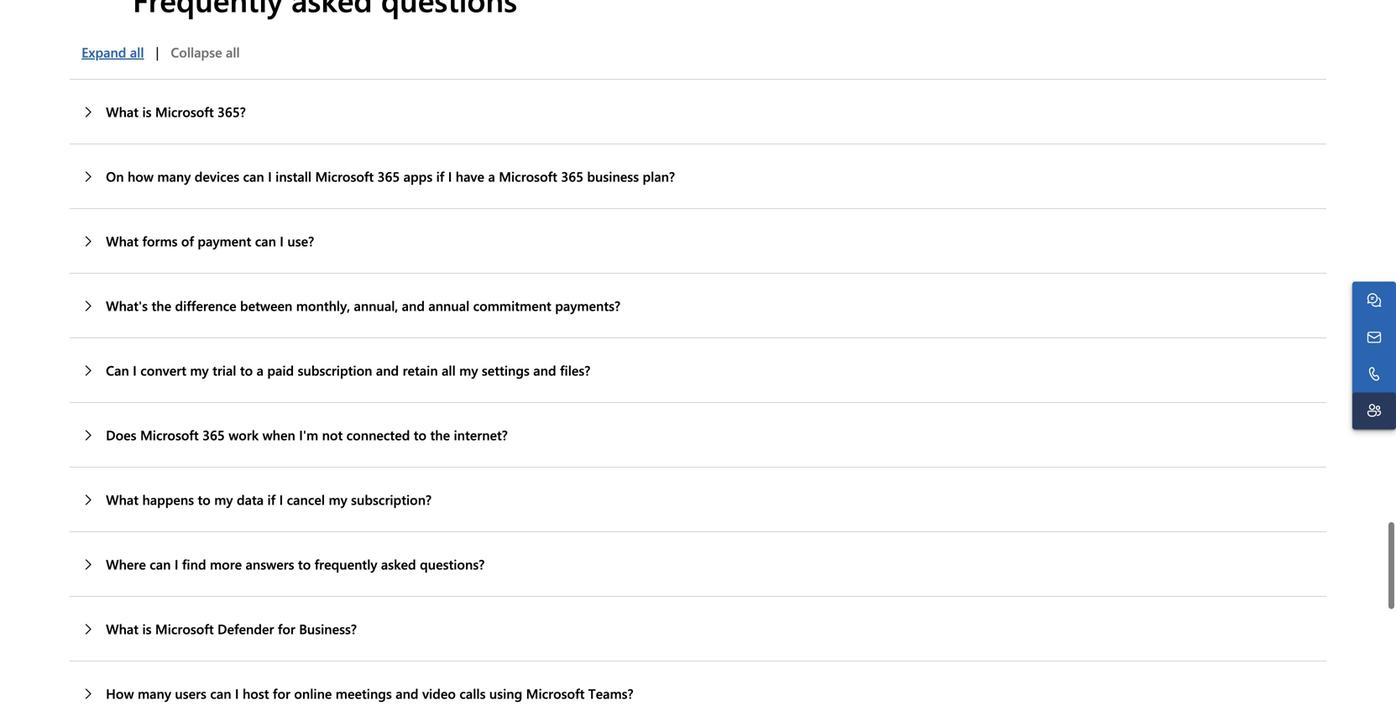 Task type: vqa. For each thing, say whether or not it's contained in the screenshot.
right in
no



Task type: locate. For each thing, give the bounding box(es) containing it.
1 vertical spatial is
[[142, 620, 152, 638]]

subscription?
[[351, 490, 432, 508]]

have
[[456, 167, 484, 185]]

asked
[[381, 555, 416, 573]]

1 is from the top
[[142, 102, 152, 121]]

1 vertical spatial the
[[430, 426, 450, 444]]

365 left work
[[202, 426, 225, 444]]

1 horizontal spatial the
[[430, 426, 450, 444]]

can
[[106, 361, 129, 379]]

all inside collapse all button
[[226, 43, 240, 61]]

if right data on the left
[[267, 490, 276, 508]]

host
[[243, 684, 269, 702]]

what is microsoft defender for business?
[[106, 620, 357, 638]]

1 horizontal spatial all
[[226, 43, 240, 61]]

to
[[240, 361, 253, 379], [414, 426, 427, 444], [198, 490, 211, 508], [298, 555, 311, 573]]

is for what is microsoft defender for business?
[[142, 620, 152, 638]]

where can i find more answers to frequently asked questions? button
[[70, 532, 1326, 596]]

the inside "dropdown button"
[[152, 296, 171, 314]]

answers
[[246, 555, 294, 573]]

what down expand all button
[[106, 102, 139, 121]]

365?
[[217, 102, 246, 121]]

microsoft
[[155, 102, 214, 121], [315, 167, 374, 185], [499, 167, 557, 185], [140, 426, 199, 444], [155, 620, 214, 638], [526, 684, 585, 702]]

collapse all button
[[159, 35, 252, 69]]

can
[[243, 167, 264, 185], [255, 232, 276, 250], [150, 555, 171, 573], [210, 684, 231, 702]]

0 horizontal spatial the
[[152, 296, 171, 314]]

what up how on the left of the page
[[106, 620, 139, 638]]

1 vertical spatial a
[[257, 361, 264, 379]]

i left install
[[268, 167, 272, 185]]

and inside dropdown button
[[396, 684, 419, 702]]

for right the host
[[273, 684, 290, 702]]

i left cancel
[[279, 490, 283, 508]]

to inside the where can i find more answers to frequently asked questions? dropdown button
[[298, 555, 311, 573]]

many right how on the left of the page
[[138, 684, 171, 702]]

what is microsoft 365? button
[[70, 80, 1326, 144]]

all right collapse
[[226, 43, 240, 61]]

1 horizontal spatial a
[[488, 167, 495, 185]]

1 vertical spatial if
[[267, 490, 276, 508]]

my right cancel
[[329, 490, 347, 508]]

microsoft left defender
[[155, 620, 214, 638]]

0 vertical spatial if
[[436, 167, 444, 185]]

the
[[152, 296, 171, 314], [430, 426, 450, 444]]

what happens to my data if i cancel my subscription? button
[[70, 468, 1326, 531]]

the right what's
[[152, 296, 171, 314]]

users
[[175, 684, 206, 702]]

to right connected at the left bottom of the page
[[414, 426, 427, 444]]

group
[[70, 35, 252, 69]]

can left use?
[[255, 232, 276, 250]]

plan?
[[643, 167, 675, 185]]

install
[[276, 167, 312, 185]]

many
[[157, 167, 191, 185], [138, 684, 171, 702]]

what happens to my data if i cancel my subscription?
[[106, 490, 432, 508]]

the inside dropdown button
[[430, 426, 450, 444]]

a left paid
[[257, 361, 264, 379]]

what for what is microsoft 365?
[[106, 102, 139, 121]]

2 what from the top
[[106, 232, 139, 250]]

annual,
[[354, 296, 398, 314]]

apps
[[404, 167, 433, 185]]

is down where
[[142, 620, 152, 638]]

and left files? in the bottom of the page
[[533, 361, 556, 379]]

what
[[106, 102, 139, 121], [106, 232, 139, 250], [106, 490, 139, 508], [106, 620, 139, 638]]

how
[[128, 167, 154, 185]]

all left |
[[130, 43, 144, 61]]

and
[[402, 296, 425, 314], [376, 361, 399, 379], [533, 361, 556, 379], [396, 684, 419, 702]]

and left video
[[396, 684, 419, 702]]

payments?
[[555, 296, 621, 314]]

my left data on the left
[[214, 490, 233, 508]]

my
[[190, 361, 209, 379], [459, 361, 478, 379], [214, 490, 233, 508], [329, 490, 347, 508]]

paid
[[267, 361, 294, 379]]

meetings
[[336, 684, 392, 702]]

between
[[240, 296, 292, 314]]

what is microsoft 365?
[[106, 102, 246, 121]]

microsoft right using
[[526, 684, 585, 702]]

i
[[268, 167, 272, 185], [448, 167, 452, 185], [280, 232, 284, 250], [133, 361, 137, 379], [279, 490, 283, 508], [174, 555, 178, 573], [235, 684, 239, 702]]

subscription
[[298, 361, 372, 379]]

0 vertical spatial the
[[152, 296, 171, 314]]

how many users can i host for online meetings and video calls using microsoft teams? button
[[70, 662, 1326, 711]]

on
[[106, 167, 124, 185]]

is up how
[[142, 102, 152, 121]]

to right happens
[[198, 490, 211, 508]]

expand all button
[[70, 35, 156, 69]]

expand
[[82, 43, 126, 61]]

i left find
[[174, 555, 178, 573]]

all right retain on the bottom of page
[[442, 361, 456, 379]]

and left retain on the bottom of page
[[376, 361, 399, 379]]

3 what from the top
[[106, 490, 139, 508]]

to right trial
[[240, 361, 253, 379]]

where
[[106, 555, 146, 573]]

1 vertical spatial many
[[138, 684, 171, 702]]

online
[[294, 684, 332, 702]]

collapse
[[171, 43, 222, 61]]

a inside dropdown button
[[488, 167, 495, 185]]

what left happens
[[106, 490, 139, 508]]

for
[[278, 620, 295, 638], [273, 684, 290, 702]]

a inside "dropdown button"
[[257, 361, 264, 379]]

1 what from the top
[[106, 102, 139, 121]]

defender
[[217, 620, 274, 638]]

for right defender
[[278, 620, 295, 638]]

1 horizontal spatial if
[[436, 167, 444, 185]]

a
[[488, 167, 495, 185], [257, 361, 264, 379]]

i left use?
[[280, 232, 284, 250]]

is for what is microsoft 365?
[[142, 102, 152, 121]]

expand all
[[82, 43, 144, 61]]

cancel
[[287, 490, 325, 508]]

what inside dropdown button
[[106, 490, 139, 508]]

0 horizontal spatial if
[[267, 490, 276, 508]]

0 vertical spatial a
[[488, 167, 495, 185]]

if
[[436, 167, 444, 185], [267, 490, 276, 508]]

many right how
[[157, 167, 191, 185]]

365 left apps at the top left
[[377, 167, 400, 185]]

0 horizontal spatial all
[[130, 43, 144, 61]]

4 what from the top
[[106, 620, 139, 638]]

what's
[[106, 296, 148, 314]]

how
[[106, 684, 134, 702]]

is
[[142, 102, 152, 121], [142, 620, 152, 638]]

all
[[130, 43, 144, 61], [226, 43, 240, 61], [442, 361, 456, 379]]

what forms of payment can i use?
[[106, 232, 314, 250]]

0 horizontal spatial a
[[257, 361, 264, 379]]

if inside on how many devices can i install microsoft 365 apps if i have a microsoft 365 business plan? dropdown button
[[436, 167, 444, 185]]

2 is from the top
[[142, 620, 152, 638]]

a right have
[[488, 167, 495, 185]]

what for what is microsoft defender for business?
[[106, 620, 139, 638]]

0 vertical spatial many
[[157, 167, 191, 185]]

i right can
[[133, 361, 137, 379]]

all inside expand all button
[[130, 43, 144, 61]]

to right answers
[[298, 555, 311, 573]]

what for what happens to my data if i cancel my subscription?
[[106, 490, 139, 508]]

to inside does microsoft 365 work when i'm not connected to the internet? dropdown button
[[414, 426, 427, 444]]

devices
[[195, 167, 239, 185]]

0 vertical spatial for
[[278, 620, 295, 638]]

does microsoft 365 work when i'm not connected to the internet?
[[106, 426, 508, 444]]

can i convert my trial to a paid subscription and retain all my settings and files?
[[106, 361, 591, 379]]

365 left business
[[561, 167, 583, 185]]

what left forms
[[106, 232, 139, 250]]

forms
[[142, 232, 178, 250]]

365
[[377, 167, 400, 185], [561, 167, 583, 185], [202, 426, 225, 444]]

0 vertical spatial is
[[142, 102, 152, 121]]

the left internet?
[[430, 426, 450, 444]]

2 horizontal spatial all
[[442, 361, 456, 379]]

when
[[262, 426, 295, 444]]

what forms of payment can i use? button
[[70, 209, 1326, 273]]

calls
[[459, 684, 486, 702]]

if right apps at the top left
[[436, 167, 444, 185]]

2 horizontal spatial 365
[[561, 167, 583, 185]]

video
[[422, 684, 456, 702]]

my left settings on the bottom of page
[[459, 361, 478, 379]]



Task type: describe. For each thing, give the bounding box(es) containing it.
on how many devices can i install microsoft 365 apps if i have a microsoft 365 business plan?
[[106, 167, 675, 185]]

all inside can i convert my trial to a paid subscription and retain all my settings and files? "dropdown button"
[[442, 361, 456, 379]]

of
[[181, 232, 194, 250]]

and left annual
[[402, 296, 425, 314]]

business
[[587, 167, 639, 185]]

what for what forms of payment can i use?
[[106, 232, 139, 250]]

if inside what happens to my data if i cancel my subscription? dropdown button
[[267, 490, 276, 508]]

commitment
[[473, 296, 551, 314]]

on how many devices can i install microsoft 365 apps if i have a microsoft 365 business plan? button
[[70, 144, 1326, 208]]

microsoft left 365?
[[155, 102, 214, 121]]

using
[[489, 684, 522, 702]]

many inside how many users can i host for online meetings and video calls using microsoft teams? dropdown button
[[138, 684, 171, 702]]

0 horizontal spatial 365
[[202, 426, 225, 444]]

i inside dropdown button
[[279, 490, 283, 508]]

files?
[[560, 361, 591, 379]]

find
[[182, 555, 206, 573]]

monthly,
[[296, 296, 350, 314]]

1 horizontal spatial 365
[[377, 167, 400, 185]]

does
[[106, 426, 136, 444]]

microsoft right install
[[315, 167, 374, 185]]

frequently
[[315, 555, 377, 573]]

what's the difference between monthly, annual, and annual commitment payments? button
[[70, 274, 1326, 338]]

not
[[322, 426, 343, 444]]

more
[[210, 555, 242, 573]]

payment
[[198, 232, 251, 250]]

what's the difference between monthly, annual, and annual commitment payments?
[[106, 296, 621, 314]]

can left find
[[150, 555, 171, 573]]

use?
[[287, 232, 314, 250]]

settings
[[482, 361, 530, 379]]

to inside what happens to my data if i cancel my subscription? dropdown button
[[198, 490, 211, 508]]

|
[[156, 43, 159, 61]]

internet?
[[454, 426, 508, 444]]

microsoft right have
[[499, 167, 557, 185]]

happens
[[142, 490, 194, 508]]

teams?
[[588, 684, 634, 702]]

i left have
[[448, 167, 452, 185]]

retain
[[403, 361, 438, 379]]

does microsoft 365 work when i'm not connected to the internet? button
[[70, 403, 1326, 467]]

can i convert my trial to a paid subscription and retain all my settings and files? button
[[70, 338, 1326, 402]]

group containing expand all
[[70, 35, 252, 69]]

how many users can i host for online meetings and video calls using microsoft teams?
[[106, 684, 634, 702]]

what is microsoft defender for business? button
[[70, 597, 1326, 661]]

all for collapse all
[[226, 43, 240, 61]]

to inside can i convert my trial to a paid subscription and retain all my settings and files? "dropdown button"
[[240, 361, 253, 379]]

convert
[[140, 361, 186, 379]]

i left the host
[[235, 684, 239, 702]]

can right the devices
[[243, 167, 264, 185]]

many inside on how many devices can i install microsoft 365 apps if i have a microsoft 365 business plan? dropdown button
[[157, 167, 191, 185]]

difference
[[175, 296, 236, 314]]

all for expand all
[[130, 43, 144, 61]]

data
[[237, 490, 264, 508]]

i'm
[[299, 426, 318, 444]]

trial
[[212, 361, 236, 379]]

annual
[[428, 296, 470, 314]]

collapse all
[[171, 43, 240, 61]]

my left trial
[[190, 361, 209, 379]]

can right users
[[210, 684, 231, 702]]

1 vertical spatial for
[[273, 684, 290, 702]]

where can i find more answers to frequently asked questions?
[[106, 555, 485, 573]]

i inside "dropdown button"
[[133, 361, 137, 379]]

questions?
[[420, 555, 485, 573]]

microsoft right does
[[140, 426, 199, 444]]

connected
[[346, 426, 410, 444]]

work
[[229, 426, 259, 444]]

business?
[[299, 620, 357, 638]]



